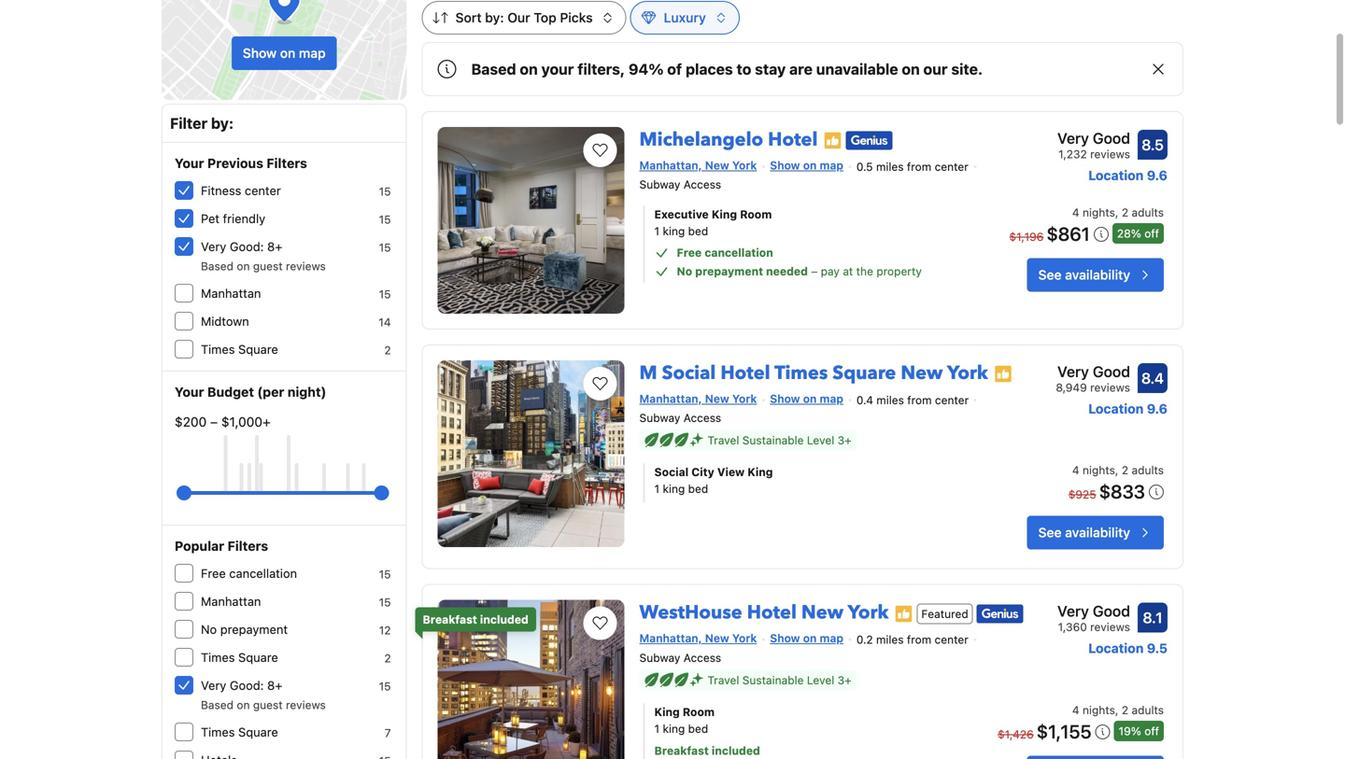 Task type: locate. For each thing, give the bounding box(es) containing it.
subway down 'm'
[[640, 412, 681, 425]]

0 horizontal spatial no
[[201, 623, 217, 637]]

prepayment down 'popular filters'
[[220, 623, 288, 637]]

1 vertical spatial guest
[[253, 699, 283, 712]]

19%
[[1119, 725, 1142, 738]]

1 vertical spatial ,
[[1116, 464, 1119, 477]]

very good element left 8.4
[[1056, 361, 1131, 383]]

hotel up 0.5 miles from center subway access
[[768, 127, 818, 153]]

good inside very good 8,949 reviews
[[1093, 363, 1131, 381]]

king up 1 king bed breakfast included
[[655, 706, 680, 719]]

2 manhattan, from the top
[[640, 392, 702, 406]]

bed for 1 king bed breakfast included
[[688, 723, 709, 736]]

nights for michelangelo hotel
[[1083, 206, 1116, 219]]

3+ for york
[[838, 674, 852, 687]]

0 vertical spatial good
[[1093, 129, 1131, 147]]

0 vertical spatial social
[[662, 361, 716, 386]]

based on guest reviews down friendly
[[201, 260, 326, 273]]

subway for westhouse
[[640, 652, 681, 665]]

2 travel sustainable level 3+ from the top
[[708, 674, 852, 687]]

places
[[686, 60, 733, 78]]

westhouse hotel new york link
[[640, 593, 889, 626]]

very good element
[[1058, 127, 1131, 150], [1056, 361, 1131, 383], [1058, 601, 1131, 623]]

room down 0.5 miles from center subway access
[[740, 208, 772, 221]]

1 9.6 from the top
[[1147, 168, 1168, 183]]

sustainable for hotel
[[743, 434, 804, 447]]

3 manhattan, new york from the top
[[640, 632, 757, 645]]

no prepayment
[[201, 623, 288, 637]]

4 up $861
[[1073, 206, 1080, 219]]

1 vertical spatial access
[[684, 412, 722, 425]]

location 9.6 down 8.4
[[1089, 401, 1168, 417]]

access for m
[[684, 412, 722, 425]]

room up 1 king bed breakfast included
[[683, 706, 715, 719]]

very for m social hotel times square new york
[[1058, 363, 1090, 381]]

2 vertical spatial manhattan,
[[640, 632, 702, 645]]

access up city
[[684, 412, 722, 425]]

1 level from the top
[[807, 434, 835, 447]]

popular
[[175, 539, 224, 554]]

2 for michelangelo hotel
[[1122, 206, 1129, 219]]

1 vertical spatial manhattan, new york
[[640, 392, 757, 406]]

4 nights , 2 adults for york
[[1073, 704, 1164, 717]]

good left scored 8.4 element at the right of the page
[[1093, 363, 1131, 381]]

off
[[1145, 227, 1160, 240], [1145, 725, 1160, 738]]

0 vertical spatial location 9.6
[[1089, 168, 1168, 183]]

nights up $861
[[1083, 206, 1116, 219]]

travel sustainable level 3+ down 0.2 miles from center subway access
[[708, 674, 852, 687]]

miles
[[877, 160, 904, 173], [877, 394, 904, 407], [876, 634, 904, 647]]

center for m social hotel times square new york
[[935, 394, 969, 407]]

genius discounts available at this property. image
[[846, 131, 893, 150], [846, 131, 893, 150], [977, 605, 1024, 624], [977, 605, 1024, 624]]

manhattan, down westhouse
[[640, 632, 702, 645]]

prepayment for no prepayment needed – pay at the property
[[696, 265, 764, 278]]

2 1 from the top
[[655, 483, 660, 496]]

very good 1,360 reviews
[[1058, 603, 1131, 634]]

good inside 'very good 1,232 reviews'
[[1093, 129, 1131, 147]]

0 vertical spatial manhattan
[[201, 286, 261, 300]]

2 your from the top
[[175, 385, 204, 400]]

0 vertical spatial 4
[[1073, 206, 1080, 219]]

reviews inside the very good 1,360 reviews
[[1091, 621, 1131, 634]]

show on map
[[243, 45, 326, 61], [770, 159, 844, 172], [770, 392, 844, 406], [770, 632, 844, 645]]

2 good from the top
[[1093, 363, 1131, 381]]

1 vertical spatial cancellation
[[229, 567, 297, 581]]

prepayment left needed
[[696, 265, 764, 278]]

nights
[[1083, 206, 1116, 219], [1083, 464, 1116, 477], [1083, 704, 1116, 717]]

3 king from the top
[[663, 723, 685, 736]]

breakfast down king room
[[655, 745, 709, 758]]

adults up '28% off' in the top right of the page
[[1132, 206, 1164, 219]]

no down popular
[[201, 623, 217, 637]]

0 vertical spatial room
[[740, 208, 772, 221]]

1 see availability from the top
[[1039, 267, 1131, 283]]

guest
[[253, 260, 283, 273], [253, 699, 283, 712]]

king
[[663, 225, 685, 238], [663, 483, 685, 496], [663, 723, 685, 736]]

nights up $1,155
[[1083, 704, 1116, 717]]

miles right the 0.5
[[877, 160, 904, 173]]

midtown
[[201, 314, 249, 328]]

1 inside social city view king 1 king bed
[[655, 483, 660, 496]]

social inside social city view king 1 king bed
[[655, 466, 689, 479]]

very
[[1058, 129, 1090, 147], [201, 240, 226, 254], [1058, 363, 1090, 381], [1058, 603, 1090, 621], [201, 679, 226, 693]]

1 horizontal spatial breakfast
[[655, 745, 709, 758]]

show for michelangelo
[[770, 159, 800, 172]]

1 vertical spatial 1
[[655, 483, 660, 496]]

new for m social hotel times square new york
[[705, 392, 730, 406]]

3+ up king room link
[[838, 674, 852, 687]]

0 vertical spatial off
[[1145, 227, 1160, 240]]

location 9.5
[[1089, 641, 1168, 657]]

this property is part of our preferred partner program. it's committed to providing excellent service and good value. it'll pay us a higher commission if you make a booking. image for westhouse hotel new york
[[895, 605, 913, 624]]

good for westhouse hotel new york
[[1093, 603, 1131, 621]]

, for york
[[1116, 704, 1119, 717]]

center inside 0.5 miles from center subway access
[[935, 160, 969, 173]]

adults up $833
[[1132, 464, 1164, 477]]

prepayment for no prepayment
[[220, 623, 288, 637]]

2 nights from the top
[[1083, 464, 1116, 477]]

map
[[299, 45, 326, 61], [820, 159, 844, 172], [820, 392, 844, 406], [820, 632, 844, 645]]

map for westhouse hotel new york
[[820, 632, 844, 645]]

travel up king room
[[708, 674, 740, 687]]

off for westhouse hotel new york
[[1145, 725, 1160, 738]]

3 location from the top
[[1089, 641, 1144, 657]]

2 9.6 from the top
[[1147, 401, 1168, 417]]

1 vertical spatial availability
[[1066, 525, 1131, 541]]

by: left our
[[485, 10, 504, 25]]

1 bed from the top
[[688, 225, 709, 238]]

1 vertical spatial miles
[[877, 394, 904, 407]]

subway for michelangelo
[[640, 178, 681, 191]]

nights for m social hotel times square new york
[[1083, 464, 1116, 477]]

king inside social city view king 1 king bed
[[748, 466, 773, 479]]

level up the social city view king link
[[807, 434, 835, 447]]

square
[[238, 342, 278, 357], [833, 361, 896, 386], [238, 651, 278, 665], [238, 726, 278, 740]]

1 vertical spatial subway
[[640, 412, 681, 425]]

from inside 0.2 miles from center subway access
[[907, 634, 932, 647]]

3 times square from the top
[[201, 726, 278, 740]]

miles inside 0.2 miles from center subway access
[[876, 634, 904, 647]]

8+
[[267, 240, 283, 254], [267, 679, 283, 693]]

1 travel from the top
[[708, 434, 740, 447]]

reviews inside very good 8,949 reviews
[[1091, 381, 1131, 394]]

$1,000+
[[221, 414, 271, 430]]

1 see availability link from the top
[[1028, 259, 1164, 292]]

3 access from the top
[[684, 652, 722, 665]]

2 location from the top
[[1089, 401, 1144, 417]]

based on guest reviews down the no prepayment
[[201, 699, 326, 712]]

0 vertical spatial 3+
[[838, 434, 852, 447]]

0 vertical spatial access
[[684, 178, 722, 191]]

very down the no prepayment
[[201, 679, 226, 693]]

miles right 0.2
[[876, 634, 904, 647]]

level up king room link
[[807, 674, 835, 687]]

travel up view
[[708, 434, 740, 447]]

location 9.6 down the scored 8.5 element
[[1089, 168, 1168, 183]]

1 vertical spatial 4 nights , 2 adults
[[1073, 464, 1164, 477]]

0 vertical spatial –
[[811, 265, 818, 278]]

2 vertical spatial access
[[684, 652, 722, 665]]

guest down the no prepayment
[[253, 699, 283, 712]]

3 1 from the top
[[655, 723, 660, 736]]

very inside very good 8,949 reviews
[[1058, 363, 1090, 381]]

0 vertical spatial based on guest reviews
[[201, 260, 326, 273]]

1 for 1 king bed
[[655, 225, 660, 238]]

1 8+ from the top
[[267, 240, 283, 254]]

1 access from the top
[[684, 178, 722, 191]]

1 adults from the top
[[1132, 206, 1164, 219]]

show on map for m
[[770, 392, 844, 406]]

pet friendly
[[201, 212, 266, 226]]

access inside 0.4 miles from center subway access
[[684, 412, 722, 425]]

sustainable down 0.4 miles from center subway access
[[743, 434, 804, 447]]

1 vertical spatial 8+
[[267, 679, 283, 693]]

group
[[184, 478, 382, 508]]

miles inside 0.5 miles from center subway access
[[877, 160, 904, 173]]

bed inside social city view king 1 king bed
[[688, 483, 709, 496]]

based down our
[[472, 60, 516, 78]]

bed down city
[[688, 483, 709, 496]]

location down the very good 1,360 reviews
[[1089, 641, 1144, 657]]

very good element for m social hotel times square new york
[[1056, 361, 1131, 383]]

0 vertical spatial hotel
[[768, 127, 818, 153]]

1 horizontal spatial –
[[811, 265, 818, 278]]

very up 1,232
[[1058, 129, 1090, 147]]

2 king from the top
[[663, 483, 685, 496]]

1 horizontal spatial by:
[[485, 10, 504, 25]]

by:
[[485, 10, 504, 25], [211, 114, 234, 132]]

0 vertical spatial location
[[1089, 168, 1144, 183]]

1 manhattan, from the top
[[640, 159, 702, 172]]

michelangelo hotel link
[[640, 120, 818, 153]]

4 up $1,155
[[1073, 704, 1080, 717]]

1 horizontal spatial cancellation
[[705, 246, 774, 259]]

sustainable down 0.2 miles from center subway access
[[743, 674, 804, 687]]

filters,
[[578, 60, 625, 78]]

2 manhattan from the top
[[201, 595, 261, 609]]

very for westhouse hotel new york
[[1058, 603, 1090, 621]]

york
[[733, 159, 757, 172], [948, 361, 988, 386], [733, 392, 757, 406], [848, 601, 889, 626], [733, 632, 757, 645]]

included inside 1 king bed breakfast included
[[712, 745, 761, 758]]

2 vertical spatial very good element
[[1058, 601, 1131, 623]]

manhattan up the no prepayment
[[201, 595, 261, 609]]

2 travel from the top
[[708, 674, 740, 687]]

manhattan, down 'm'
[[640, 392, 702, 406]]

1 vertical spatial breakfast
[[655, 745, 709, 758]]

on
[[280, 45, 296, 61], [520, 60, 538, 78], [902, 60, 920, 78], [803, 159, 817, 172], [237, 260, 250, 273], [803, 392, 817, 406], [803, 632, 817, 645], [237, 699, 250, 712]]

14
[[379, 316, 391, 329]]

1 sustainable from the top
[[743, 434, 804, 447]]

15
[[379, 185, 391, 198], [379, 213, 391, 226], [379, 241, 391, 254], [379, 288, 391, 301], [379, 568, 391, 581], [379, 596, 391, 609], [379, 680, 391, 693]]

2 up the 28%
[[1122, 206, 1129, 219]]

2 vertical spatial miles
[[876, 634, 904, 647]]

social right 'm'
[[662, 361, 716, 386]]

1 horizontal spatial room
[[740, 208, 772, 221]]

0 vertical spatial times square
[[201, 342, 278, 357]]

1 vertical spatial good
[[1093, 363, 1131, 381]]

0 vertical spatial nights
[[1083, 206, 1116, 219]]

2 3+ from the top
[[838, 674, 852, 687]]

based on guest reviews
[[201, 260, 326, 273], [201, 699, 326, 712]]

2 up 19%
[[1122, 704, 1129, 717]]

9.6 down 8.5
[[1147, 168, 1168, 183]]

subway
[[640, 178, 681, 191], [640, 412, 681, 425], [640, 652, 681, 665]]

from for westhouse hotel new york
[[907, 634, 932, 647]]

level
[[807, 434, 835, 447], [807, 674, 835, 687]]

king
[[712, 208, 737, 221], [748, 466, 773, 479], [655, 706, 680, 719]]

1 vertical spatial level
[[807, 674, 835, 687]]

3 adults from the top
[[1132, 704, 1164, 717]]

2 manhattan, new york from the top
[[640, 392, 757, 406]]

popular filters
[[175, 539, 268, 554]]

access inside 0.2 miles from center subway access
[[684, 652, 722, 665]]

1 vertical spatial very good: 8+
[[201, 679, 283, 693]]

reviews for westhouse hotel new york
[[1091, 621, 1131, 634]]

– left pay
[[811, 265, 818, 278]]

york for westhouse hotel new york
[[733, 632, 757, 645]]

1 horizontal spatial included
[[712, 745, 761, 758]]

1 vertical spatial based on guest reviews
[[201, 699, 326, 712]]

2 4 nights , 2 adults from the top
[[1073, 464, 1164, 477]]

1 vertical spatial times square
[[201, 651, 278, 665]]

1 based on guest reviews from the top
[[201, 260, 326, 273]]

0 vertical spatial miles
[[877, 160, 904, 173]]

filters
[[267, 156, 307, 171], [228, 539, 268, 554]]

location for m social hotel times square new york
[[1089, 401, 1144, 417]]

1 4 from the top
[[1073, 206, 1080, 219]]

miles right 0.4
[[877, 394, 904, 407]]

3 manhattan, from the top
[[640, 632, 702, 645]]

center inside 0.4 miles from center subway access
[[935, 394, 969, 407]]

1 subway from the top
[[640, 178, 681, 191]]

your down filter
[[175, 156, 204, 171]]

3 4 nights , 2 adults from the top
[[1073, 704, 1164, 717]]

3 bed from the top
[[688, 723, 709, 736]]

no
[[677, 265, 693, 278], [201, 623, 217, 637]]

0 vertical spatial 8+
[[267, 240, 283, 254]]

2 vertical spatial nights
[[1083, 704, 1116, 717]]

bed for 1 king bed
[[688, 225, 709, 238]]

1 good from the top
[[1093, 129, 1131, 147]]

bed
[[688, 225, 709, 238], [688, 483, 709, 496], [688, 723, 709, 736]]

this property is part of our preferred partner program. it's committed to providing excellent service and good value. it'll pay us a higher commission if you make a booking. image
[[824, 131, 842, 150]]

room
[[740, 208, 772, 221], [683, 706, 715, 719]]

0 horizontal spatial included
[[480, 614, 529, 627]]

location down very good 8,949 reviews
[[1089, 401, 1144, 417]]

new
[[705, 159, 730, 172], [901, 361, 943, 386], [705, 392, 730, 406], [802, 601, 844, 626], [705, 632, 730, 645]]

new inside m social hotel times square new york link
[[901, 361, 943, 386]]

show
[[243, 45, 277, 61], [770, 159, 800, 172], [770, 392, 800, 406], [770, 632, 800, 645]]

king for 1 king bed
[[663, 225, 685, 238]]

1 location from the top
[[1089, 168, 1144, 183]]

1 1 from the top
[[655, 225, 660, 238]]

subway inside 0.5 miles from center subway access
[[640, 178, 681, 191]]

show on map inside button
[[243, 45, 326, 61]]

very good element left 8.5
[[1058, 127, 1131, 150]]

very inside the very good 1,360 reviews
[[1058, 603, 1090, 621]]

no down 1 king bed
[[677, 265, 693, 278]]

needed
[[766, 265, 808, 278]]

times square
[[201, 342, 278, 357], [201, 651, 278, 665], [201, 726, 278, 740]]

good inside the very good 1,360 reviews
[[1093, 603, 1131, 621]]

free cancellation down 'popular filters'
[[201, 567, 297, 581]]

guest down friendly
[[253, 260, 283, 273]]

hotel for michelangelo
[[768, 127, 818, 153]]

access inside 0.5 miles from center subway access
[[684, 178, 722, 191]]

1 vertical spatial free
[[201, 567, 226, 581]]

2 guest from the top
[[253, 699, 283, 712]]

4 nights , 2 adults up 19%
[[1073, 704, 1164, 717]]

0 vertical spatial very good: 8+
[[201, 240, 283, 254]]

2 adults from the top
[[1132, 464, 1164, 477]]

0 vertical spatial sustainable
[[743, 434, 804, 447]]

good:
[[230, 240, 264, 254], [230, 679, 264, 693]]

scored 8.1 element
[[1138, 603, 1168, 633]]

good: down friendly
[[230, 240, 264, 254]]

1 your from the top
[[175, 156, 204, 171]]

availability down $861
[[1066, 267, 1131, 283]]

3 subway from the top
[[640, 652, 681, 665]]

1 vertical spatial –
[[210, 414, 218, 430]]

times square for previous
[[201, 342, 278, 357]]

show on map button
[[232, 36, 337, 70]]

very up 8,949
[[1058, 363, 1090, 381]]

prepayment
[[696, 265, 764, 278], [220, 623, 288, 637]]

from inside 0.5 miles from center subway access
[[907, 160, 932, 173]]

1 horizontal spatial king
[[712, 208, 737, 221]]

0 horizontal spatial free cancellation
[[201, 567, 297, 581]]

1 location 9.6 from the top
[[1089, 168, 1168, 183]]

see for m social hotel times square new york
[[1039, 525, 1062, 541]]

– right $200
[[210, 414, 218, 430]]

2 vertical spatial subway
[[640, 652, 681, 665]]

very up 1,360
[[1058, 603, 1090, 621]]

show on map for westhouse
[[770, 632, 844, 645]]

1 vertical spatial see availability
[[1039, 525, 1131, 541]]

0 vertical spatial 1
[[655, 225, 660, 238]]

subway inside 0.2 miles from center subway access
[[640, 652, 681, 665]]

1 vertical spatial room
[[683, 706, 715, 719]]

1 vertical spatial your
[[175, 385, 204, 400]]

8+ down the no prepayment
[[267, 679, 283, 693]]

adults up 19% off
[[1132, 704, 1164, 717]]

0 horizontal spatial breakfast
[[423, 614, 477, 627]]

1 king from the top
[[663, 225, 685, 238]]

times square for filters
[[201, 726, 278, 740]]

2 up $833
[[1122, 464, 1129, 477]]

1 vertical spatial king
[[663, 483, 685, 496]]

location down 'very good 1,232 reviews'
[[1089, 168, 1144, 183]]

2 vertical spatial hotel
[[747, 601, 797, 626]]

3 , from the top
[[1116, 704, 1119, 717]]

2 for m social hotel times square new york
[[1122, 464, 1129, 477]]

very good: 8+ down friendly
[[201, 240, 283, 254]]

8.4
[[1142, 370, 1164, 387]]

filters right previous
[[267, 156, 307, 171]]

york for m social hotel times square new york
[[733, 392, 757, 406]]

manhattan,
[[640, 159, 702, 172], [640, 392, 702, 406], [640, 632, 702, 645]]

nights for westhouse hotel new york
[[1083, 704, 1116, 717]]

2 vertical spatial bed
[[688, 723, 709, 736]]

3 nights from the top
[[1083, 704, 1116, 717]]

on inside button
[[280, 45, 296, 61]]

new for westhouse hotel new york
[[705, 632, 730, 645]]

2 vertical spatial good
[[1093, 603, 1131, 621]]

show for m
[[770, 392, 800, 406]]

location for westhouse hotel new york
[[1089, 641, 1144, 657]]

2 access from the top
[[684, 412, 722, 425]]

2 vertical spatial times square
[[201, 726, 278, 740]]

3 4 from the top
[[1073, 704, 1080, 717]]

1 nights from the top
[[1083, 206, 1116, 219]]

center down featured
[[935, 634, 969, 647]]

6 15 from the top
[[379, 596, 391, 609]]

free down 1 king bed
[[677, 246, 702, 259]]

travel sustainable level 3+ for new
[[708, 674, 852, 687]]

michelangelo
[[640, 127, 764, 153]]

12
[[379, 624, 391, 637]]

1 times square from the top
[[201, 342, 278, 357]]

travel for social
[[708, 434, 740, 447]]

1 travel sustainable level 3+ from the top
[[708, 434, 852, 447]]

1 vertical spatial from
[[908, 394, 932, 407]]

see availability
[[1039, 267, 1131, 283], [1039, 525, 1131, 541]]

1 horizontal spatial prepayment
[[696, 265, 764, 278]]

2 level from the top
[[807, 674, 835, 687]]

very good: 8+
[[201, 240, 283, 254], [201, 679, 283, 693]]

0 vertical spatial adults
[[1132, 206, 1164, 219]]

reviews inside 'very good 1,232 reviews'
[[1091, 148, 1131, 161]]

0 vertical spatial included
[[480, 614, 529, 627]]

1 manhattan from the top
[[201, 286, 261, 300]]

subway inside 0.4 miles from center subway access
[[640, 412, 681, 425]]

manhattan, for m
[[640, 392, 702, 406]]

center right the 0.5
[[935, 160, 969, 173]]

8,949
[[1056, 381, 1088, 394]]

1 3+ from the top
[[838, 434, 852, 447]]

hotel for westhouse
[[747, 601, 797, 626]]

1 vertical spatial 9.6
[[1147, 401, 1168, 417]]

see availability link down $925
[[1028, 516, 1164, 550]]

2 off from the top
[[1145, 725, 1160, 738]]

adults
[[1132, 206, 1164, 219], [1132, 464, 1164, 477], [1132, 704, 1164, 717]]

michelangelo hotel image
[[438, 127, 625, 314]]

from
[[907, 160, 932, 173], [908, 394, 932, 407], [907, 634, 932, 647]]

5 15 from the top
[[379, 568, 391, 581]]

from right the 0.5
[[907, 160, 932, 173]]

3+ up the social city view king link
[[838, 434, 852, 447]]

center for michelangelo hotel
[[935, 160, 969, 173]]

1 15 from the top
[[379, 185, 391, 198]]

very good element for michelangelo hotel
[[1058, 127, 1131, 150]]

manhattan, down michelangelo
[[640, 159, 702, 172]]

, up the 28%
[[1116, 206, 1119, 219]]

2 see from the top
[[1039, 525, 1062, 541]]

0 vertical spatial ,
[[1116, 206, 1119, 219]]

show for westhouse
[[770, 632, 800, 645]]

0 vertical spatial your
[[175, 156, 204, 171]]

4 nights , 2 adults up $833
[[1073, 464, 1164, 477]]

king right view
[[748, 466, 773, 479]]

access
[[684, 178, 722, 191], [684, 412, 722, 425], [684, 652, 722, 665]]

times
[[201, 342, 235, 357], [775, 361, 828, 386], [201, 651, 235, 665], [201, 726, 235, 740]]

this property is part of our preferred partner program. it's committed to providing excellent service and good value. it'll pay us a higher commission if you make a booking. image
[[824, 131, 842, 150], [994, 365, 1013, 384], [994, 365, 1013, 384], [895, 605, 913, 624], [895, 605, 913, 624]]

manhattan, new york down 'm'
[[640, 392, 757, 406]]

access up "executive king room"
[[684, 178, 722, 191]]

1 vertical spatial good:
[[230, 679, 264, 693]]

0 vertical spatial availability
[[1066, 267, 1131, 283]]

0 vertical spatial breakfast
[[423, 614, 477, 627]]

new inside westhouse hotel new york link
[[802, 601, 844, 626]]

access for michelangelo
[[684, 178, 722, 191]]

2 bed from the top
[[688, 483, 709, 496]]

manhattan
[[201, 286, 261, 300], [201, 595, 261, 609]]

free down 'popular filters'
[[201, 567, 226, 581]]

your for your previous filters
[[175, 156, 204, 171]]

1 vertical spatial included
[[712, 745, 761, 758]]

4 up $925
[[1073, 464, 1080, 477]]

0 vertical spatial free cancellation
[[677, 246, 774, 259]]

see availability link
[[1028, 259, 1164, 292], [1028, 516, 1164, 550]]

see availability down $925
[[1039, 525, 1131, 541]]

2 , from the top
[[1116, 464, 1119, 477]]

1 vertical spatial see
[[1039, 525, 1062, 541]]

miles inside 0.4 miles from center subway access
[[877, 394, 904, 407]]

adults for york
[[1132, 704, 1164, 717]]

from for michelangelo hotel
[[907, 160, 932, 173]]

hotel up 0.2 miles from center subway access
[[747, 601, 797, 626]]

see availability link for michelangelo hotel
[[1028, 259, 1164, 292]]

2 subway from the top
[[640, 412, 681, 425]]

2 see availability from the top
[[1039, 525, 1131, 541]]

bed down "executive king room"
[[688, 225, 709, 238]]

,
[[1116, 206, 1119, 219], [1116, 464, 1119, 477], [1116, 704, 1119, 717]]

breakfast right 12
[[423, 614, 477, 627]]

1 inside 1 king bed breakfast included
[[655, 723, 660, 736]]

2 4 from the top
[[1073, 464, 1080, 477]]

$1,196
[[1010, 231, 1044, 244]]

0 vertical spatial no
[[677, 265, 693, 278]]

1 vertical spatial location 9.6
[[1089, 401, 1168, 417]]

1 vertical spatial location
[[1089, 401, 1144, 417]]

1 vertical spatial social
[[655, 466, 689, 479]]

from right 0.4
[[908, 394, 932, 407]]

1 , from the top
[[1116, 206, 1119, 219]]

good for michelangelo hotel
[[1093, 129, 1131, 147]]

your
[[175, 156, 204, 171], [175, 385, 204, 400]]

availability for m social hotel times square new york
[[1066, 525, 1131, 541]]

new for michelangelo hotel
[[705, 159, 730, 172]]

1 off from the top
[[1145, 227, 1160, 240]]

cancellation
[[705, 246, 774, 259], [229, 567, 297, 581]]

, down location 9.5
[[1116, 704, 1119, 717]]

good: down the no prepayment
[[230, 679, 264, 693]]

availability
[[1066, 267, 1131, 283], [1066, 525, 1131, 541]]

cancellation down "executive king room"
[[705, 246, 774, 259]]

travel
[[708, 434, 740, 447], [708, 674, 740, 687]]

free cancellation down "executive king room"
[[677, 246, 774, 259]]

2 see availability link from the top
[[1028, 516, 1164, 550]]

center up friendly
[[245, 184, 281, 198]]

cancellation down 'popular filters'
[[229, 567, 297, 581]]

based down pet
[[201, 260, 234, 273]]

0.2
[[857, 634, 873, 647]]

hotel
[[768, 127, 818, 153], [721, 361, 771, 386], [747, 601, 797, 626]]

0 vertical spatial 4 nights , 2 adults
[[1073, 206, 1164, 219]]

0 vertical spatial king
[[663, 225, 685, 238]]

0 vertical spatial prepayment
[[696, 265, 764, 278]]

access for westhouse
[[684, 652, 722, 665]]

2 vertical spatial 4 nights , 2 adults
[[1073, 704, 1164, 717]]

1 vertical spatial manhattan
[[201, 595, 261, 609]]

3 good from the top
[[1093, 603, 1131, 621]]

are
[[790, 60, 813, 78]]

good up location 9.5
[[1093, 603, 1131, 621]]

0 horizontal spatial prepayment
[[220, 623, 288, 637]]

0 vertical spatial travel
[[708, 434, 740, 447]]

1 for 1 king bed breakfast included
[[655, 723, 660, 736]]

1 vertical spatial by:
[[211, 114, 234, 132]]

this property is part of our preferred partner program. it's committed to providing excellent service and good value. it'll pay us a higher commission if you make a booking. image for m social hotel times square new york
[[994, 365, 1013, 384]]

1 manhattan, new york from the top
[[640, 159, 757, 172]]

see availability down $861
[[1039, 267, 1131, 283]]

2 vertical spatial from
[[907, 634, 932, 647]]

king inside 1 king bed breakfast included
[[663, 723, 685, 736]]

, for times
[[1116, 464, 1119, 477]]

featured
[[922, 608, 969, 621]]

your up $200
[[175, 385, 204, 400]]

2 sustainable from the top
[[743, 674, 804, 687]]

very inside 'very good 1,232 reviews'
[[1058, 129, 1090, 147]]

8+ down fitness center
[[267, 240, 283, 254]]

2 vertical spatial king
[[663, 723, 685, 736]]

hotel up 0.4 miles from center subway access
[[721, 361, 771, 386]]

1 availability from the top
[[1066, 267, 1131, 283]]

1 vertical spatial sustainable
[[743, 674, 804, 687]]

1 vertical spatial 4
[[1073, 464, 1080, 477]]

center inside 0.2 miles from center subway access
[[935, 634, 969, 647]]

2 location 9.6 from the top
[[1089, 401, 1168, 417]]

, up $833
[[1116, 464, 1119, 477]]

bed inside 1 king bed breakfast included
[[688, 723, 709, 736]]

from inside 0.4 miles from center subway access
[[908, 394, 932, 407]]

1 see from the top
[[1039, 267, 1062, 283]]

free
[[677, 246, 702, 259], [201, 567, 226, 581]]

2 good: from the top
[[230, 679, 264, 693]]

based
[[472, 60, 516, 78], [201, 260, 234, 273], [201, 699, 234, 712]]

breakfast inside 1 king bed breakfast included
[[655, 745, 709, 758]]

2 availability from the top
[[1066, 525, 1131, 541]]



Task type: vqa. For each thing, say whether or not it's contained in the screenshot.


Task type: describe. For each thing, give the bounding box(es) containing it.
michelangelo hotel
[[640, 127, 818, 153]]

luxury
[[664, 10, 706, 25]]

1 guest from the top
[[253, 260, 283, 273]]

scored 8.4 element
[[1138, 364, 1168, 393]]

york inside westhouse hotel new york link
[[848, 601, 889, 626]]

by: for filter
[[211, 114, 234, 132]]

1 vertical spatial filters
[[228, 539, 268, 554]]

0 horizontal spatial room
[[683, 706, 715, 719]]

king for 1 king bed breakfast included
[[663, 723, 685, 736]]

executive king room
[[655, 208, 772, 221]]

this property is part of our preferred partner program. it's committed to providing excellent service and good value. it'll pay us a higher commission if you make a booking. image for michelangelo hotel
[[824, 131, 842, 150]]

york inside m social hotel times square new york link
[[948, 361, 988, 386]]

2 based on guest reviews from the top
[[201, 699, 326, 712]]

your for your budget (per night)
[[175, 385, 204, 400]]

2 vertical spatial based
[[201, 699, 234, 712]]

2 times square from the top
[[201, 651, 278, 665]]

manhattan, new york for michelangelo
[[640, 159, 757, 172]]

2 15 from the top
[[379, 213, 391, 226]]

7 15 from the top
[[379, 680, 391, 693]]

see availability for michelangelo hotel
[[1039, 267, 1131, 283]]

28% off
[[1118, 227, 1160, 240]]

location 9.6 for m social hotel times square new york
[[1089, 401, 1168, 417]]

westhouse hotel new york
[[640, 601, 889, 626]]

4 for m social hotel times square new york
[[1073, 464, 1080, 477]]

1,232
[[1059, 148, 1088, 161]]

king room link
[[655, 704, 971, 721]]

1 vertical spatial based
[[201, 260, 234, 273]]

$1,155
[[1037, 721, 1092, 743]]

site.
[[952, 60, 983, 78]]

see for michelangelo hotel
[[1039, 267, 1062, 283]]

1 king bed breakfast included
[[655, 723, 761, 758]]

breakfast included
[[423, 614, 529, 627]]

fitness
[[201, 184, 241, 198]]

0 vertical spatial filters
[[267, 156, 307, 171]]

see availability link for m social hotel times square new york
[[1028, 516, 1164, 550]]

friendly
[[223, 212, 266, 226]]

very down pet
[[201, 240, 226, 254]]

york for michelangelo hotel
[[733, 159, 757, 172]]

our
[[924, 60, 948, 78]]

no prepayment needed – pay at the property
[[677, 265, 922, 278]]

m
[[640, 361, 658, 386]]

2 down 12
[[384, 652, 391, 665]]

reviews for m social hotel times square new york
[[1091, 381, 1131, 394]]

$833
[[1100, 481, 1146, 503]]

(per
[[257, 385, 284, 400]]

the
[[857, 265, 874, 278]]

8.5
[[1142, 136, 1164, 154]]

0 horizontal spatial king
[[655, 706, 680, 719]]

19% off
[[1119, 725, 1160, 738]]

sort by: our top picks
[[456, 10, 593, 25]]

location for michelangelo hotel
[[1089, 168, 1144, 183]]

sustainable for new
[[743, 674, 804, 687]]

picks
[[560, 10, 593, 25]]

0 vertical spatial based
[[472, 60, 516, 78]]

king room
[[655, 706, 715, 719]]

1 very good: 8+ from the top
[[201, 240, 283, 254]]

$200 – $1,000+
[[175, 414, 271, 430]]

property
[[877, 265, 922, 278]]

0.5
[[857, 160, 873, 173]]

1 vertical spatial hotel
[[721, 361, 771, 386]]

location 9.6 for michelangelo hotel
[[1089, 168, 1168, 183]]

luxury button
[[630, 1, 740, 35]]

social city view king 1 king bed
[[655, 466, 773, 496]]

good for m social hotel times square new york
[[1093, 363, 1131, 381]]

4 for westhouse hotel new york
[[1073, 704, 1080, 717]]

westhouse hotel new york image
[[438, 601, 625, 760]]

top
[[534, 10, 557, 25]]

0.4
[[857, 394, 874, 407]]

4 for michelangelo hotel
[[1073, 206, 1080, 219]]

king inside social city view king 1 king bed
[[663, 483, 685, 496]]

8.1
[[1143, 609, 1163, 627]]

4 15 from the top
[[379, 288, 391, 301]]

1 4 nights , 2 adults from the top
[[1073, 206, 1164, 219]]

0.2 miles from center subway access
[[640, 634, 969, 665]]

budget
[[207, 385, 254, 400]]

2 down 14
[[384, 344, 391, 357]]

pay
[[821, 265, 840, 278]]

1 good: from the top
[[230, 240, 264, 254]]

manhattan, for michelangelo
[[640, 159, 702, 172]]

0 horizontal spatial free
[[201, 567, 226, 581]]

map inside button
[[299, 45, 326, 61]]

to
[[737, 60, 752, 78]]

travel sustainable level 3+ for hotel
[[708, 434, 852, 447]]

previous
[[207, 156, 263, 171]]

filter by:
[[170, 114, 234, 132]]

$925
[[1069, 488, 1097, 502]]

0 vertical spatial king
[[712, 208, 737, 221]]

based on your filters, 94% of places to stay are unavailable on our site.
[[472, 60, 983, 78]]

off for michelangelo hotel
[[1145, 227, 1160, 240]]

adults for times
[[1132, 464, 1164, 477]]

our
[[508, 10, 531, 25]]

very good element for westhouse hotel new york
[[1058, 601, 1131, 623]]

1 king bed
[[655, 225, 709, 238]]

center for westhouse hotel new york
[[935, 634, 969, 647]]

reviews for michelangelo hotel
[[1091, 148, 1131, 161]]

subway for m
[[640, 412, 681, 425]]

9.6 for m social hotel times square new york
[[1147, 401, 1168, 417]]

28%
[[1118, 227, 1142, 240]]

0.4 miles from center subway access
[[640, 394, 969, 425]]

3+ for times
[[838, 434, 852, 447]]

miles for westhouse hotel new york
[[876, 634, 904, 647]]

no for no prepayment needed – pay at the property
[[677, 265, 693, 278]]

executive king room link
[[655, 206, 971, 223]]

9.5
[[1147, 641, 1168, 657]]

$861
[[1047, 223, 1090, 245]]

pet
[[201, 212, 220, 226]]

0 horizontal spatial –
[[210, 414, 218, 430]]

your
[[542, 60, 574, 78]]

level for times
[[807, 434, 835, 447]]

fitness center
[[201, 184, 281, 198]]

manhattan, new york for m
[[640, 392, 757, 406]]

$200
[[175, 414, 207, 430]]

m social hotel times square new york
[[640, 361, 988, 386]]

executive
[[655, 208, 709, 221]]

scored 8.5 element
[[1138, 130, 1168, 160]]

0.5 miles from center subway access
[[640, 160, 969, 191]]

$1,426
[[998, 728, 1034, 741]]

4 nights , 2 adults for times
[[1073, 464, 1164, 477]]

manhattan, for westhouse
[[640, 632, 702, 645]]

m social hotel times square new york link
[[640, 353, 988, 386]]

show inside button
[[243, 45, 277, 61]]

1,360
[[1058, 621, 1088, 634]]

2 8+ from the top
[[267, 679, 283, 693]]

no for no prepayment
[[201, 623, 217, 637]]

social inside m social hotel times square new york link
[[662, 361, 716, 386]]

0 vertical spatial free
[[677, 246, 702, 259]]

availability for michelangelo hotel
[[1066, 267, 1131, 283]]

at
[[843, 265, 853, 278]]

1 horizontal spatial free cancellation
[[677, 246, 774, 259]]

show on map for michelangelo
[[770, 159, 844, 172]]

94%
[[629, 60, 664, 78]]

2 very good: 8+ from the top
[[201, 679, 283, 693]]

sort
[[456, 10, 482, 25]]

very for michelangelo hotel
[[1058, 129, 1090, 147]]

map for michelangelo hotel
[[820, 159, 844, 172]]

city
[[692, 466, 715, 479]]

m social hotel times square new york image
[[438, 361, 625, 548]]

social city view king link
[[655, 464, 971, 481]]

7
[[385, 727, 391, 740]]

very good 1,232 reviews
[[1058, 129, 1131, 161]]

2 for westhouse hotel new york
[[1122, 704, 1129, 717]]

miles for m social hotel times square new york
[[877, 394, 904, 407]]

very good 8,949 reviews
[[1056, 363, 1131, 394]]

travel for hotel
[[708, 674, 740, 687]]

night)
[[288, 385, 326, 400]]

stay
[[755, 60, 786, 78]]

filter
[[170, 114, 208, 132]]

westhouse
[[640, 601, 743, 626]]

9.6 for michelangelo hotel
[[1147, 168, 1168, 183]]

of
[[668, 60, 682, 78]]

3 15 from the top
[[379, 241, 391, 254]]

map for m social hotel times square new york
[[820, 392, 844, 406]]

your previous filters
[[175, 156, 307, 171]]

level for york
[[807, 674, 835, 687]]

see availability for m social hotel times square new york
[[1039, 525, 1131, 541]]

unavailable
[[817, 60, 899, 78]]

1 vertical spatial free cancellation
[[201, 567, 297, 581]]

view
[[718, 466, 745, 479]]

from for m social hotel times square new york
[[908, 394, 932, 407]]

your budget (per night)
[[175, 385, 326, 400]]

manhattan, new york for westhouse
[[640, 632, 757, 645]]

by: for sort
[[485, 10, 504, 25]]

0 vertical spatial cancellation
[[705, 246, 774, 259]]



